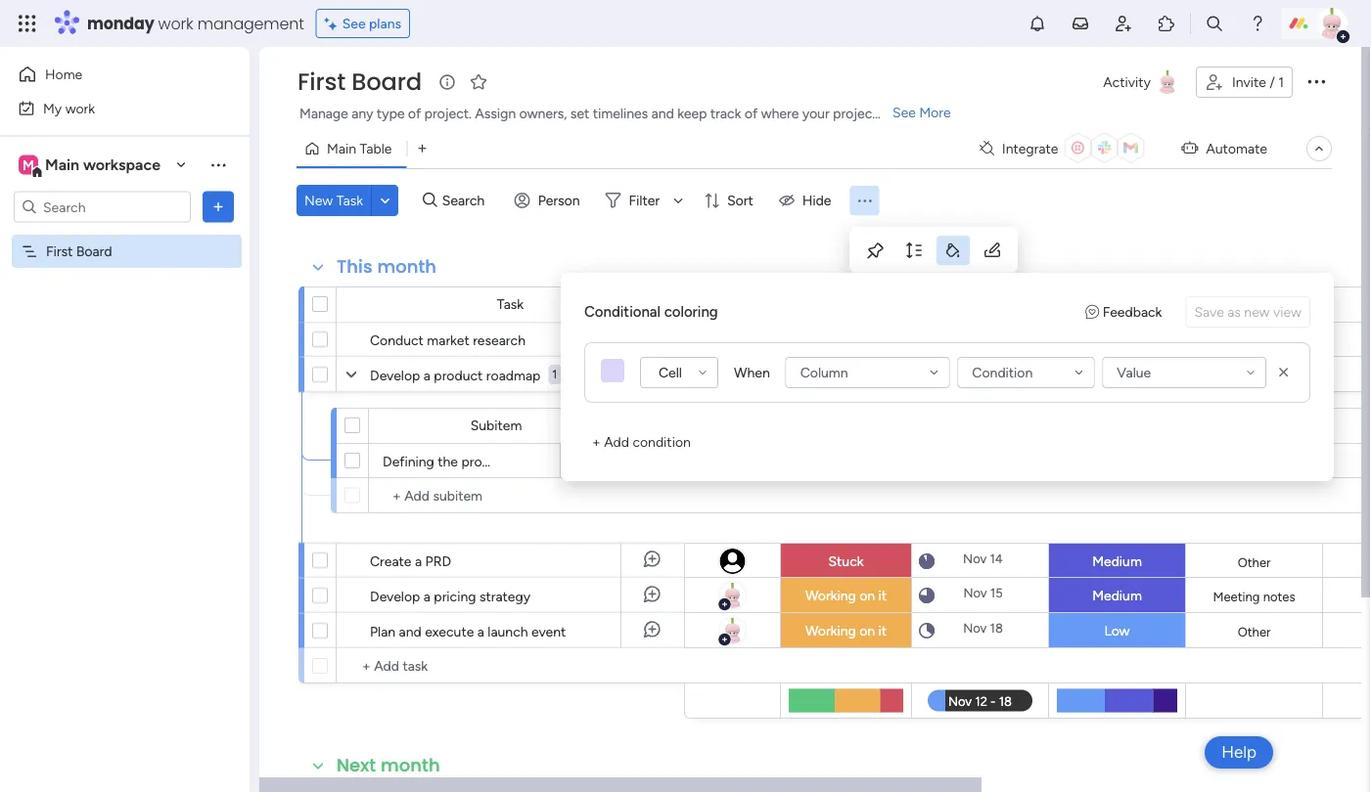 Task type: locate. For each thing, give the bounding box(es) containing it.
1 vertical spatial meeting
[[1213, 589, 1260, 605]]

cell
[[659, 365, 682, 381]]

+ Add task text field
[[347, 655, 675, 678]]

prd
[[425, 553, 451, 570]]

board
[[352, 66, 422, 98], [76, 243, 112, 260]]

track
[[711, 105, 741, 122]]

0 vertical spatial 1
[[1279, 74, 1284, 91]]

0 vertical spatial options image
[[1305, 69, 1328, 93]]

a left launch
[[477, 624, 484, 640]]

2 vertical spatial and
[[399, 624, 422, 640]]

1 working on it from the top
[[806, 588, 887, 605]]

on
[[860, 588, 875, 605], [860, 623, 875, 640]]

First Board field
[[293, 66, 427, 98]]

add view image
[[418, 142, 426, 156]]

0 vertical spatial owner
[[712, 297, 753, 313]]

add to favorites image
[[469, 72, 488, 92]]

1 vertical spatial other
[[1238, 625, 1271, 640]]

2 low from the top
[[1105, 623, 1130, 640]]

1 horizontal spatial 1
[[1279, 74, 1284, 91]]

save as new view
[[1195, 304, 1302, 321]]

4 nov from the top
[[964, 586, 987, 602]]

1 develop from the top
[[370, 367, 420, 384]]

task inside new task button
[[336, 192, 363, 209]]

see left 'plans'
[[342, 15, 366, 32]]

new
[[1245, 304, 1270, 321]]

more
[[920, 104, 951, 121]]

/
[[1270, 74, 1275, 91]]

1 low from the top
[[1105, 332, 1130, 349]]

nov 12
[[964, 330, 1003, 346]]

1 vertical spatial working on it
[[806, 623, 887, 640]]

a left product
[[424, 367, 431, 384]]

main table
[[327, 140, 392, 157]]

1 vertical spatial develop
[[370, 588, 420, 605]]

0 vertical spatial meeting notes
[[1213, 368, 1296, 384]]

workspace image
[[19, 154, 38, 176]]

home button
[[12, 59, 210, 90]]

1 vertical spatial board
[[76, 243, 112, 260]]

1 vertical spatial medium
[[1093, 588, 1142, 605]]

1 vertical spatial first
[[46, 243, 73, 260]]

angle down image
[[381, 193, 390, 208]]

1 horizontal spatial and
[[619, 453, 642, 470]]

activity button
[[1096, 67, 1188, 98]]

done left v2 done deadline image
[[830, 367, 863, 383]]

month right next
[[381, 754, 440, 779]]

and right plan
[[399, 624, 422, 640]]

0 vertical spatial it
[[879, 588, 887, 605]]

0 vertical spatial and
[[652, 105, 674, 122]]

medium
[[1093, 554, 1142, 570], [1093, 588, 1142, 605]]

nov left 14
[[963, 552, 987, 567]]

0 horizontal spatial see
[[342, 15, 366, 32]]

work
[[158, 12, 193, 34], [65, 100, 95, 116]]

nov for conduct market research
[[964, 330, 987, 346]]

main right workspace icon
[[45, 156, 79, 174]]

develop down conduct
[[370, 367, 420, 384]]

0 vertical spatial develop
[[370, 367, 420, 384]]

1 vertical spatial and
[[619, 453, 642, 470]]

1 vertical spatial month
[[381, 754, 440, 779]]

defining
[[383, 453, 434, 470]]

0 vertical spatial low
[[1105, 332, 1130, 349]]

0 vertical spatial first board
[[298, 66, 422, 98]]

add
[[604, 434, 629, 451]]

1 right roadmap on the left top of the page
[[552, 368, 557, 382]]

Search field
[[437, 187, 496, 214]]

0 vertical spatial done
[[830, 332, 863, 349]]

owner field up when
[[707, 294, 758, 316]]

the
[[438, 453, 458, 470]]

owner field up milestones.
[[647, 416, 698, 437]]

board up the type
[[352, 66, 422, 98]]

apps image
[[1157, 14, 1177, 33]]

next
[[337, 754, 376, 779]]

1 horizontal spatial owner field
[[707, 294, 758, 316]]

see for see plans
[[342, 15, 366, 32]]

option
[[0, 234, 250, 238]]

save as new view button
[[1186, 297, 1311, 328]]

board down 'search in workspace' field
[[76, 243, 112, 260]]

feedback
[[1103, 304, 1162, 321]]

0 vertical spatial see
[[342, 15, 366, 32]]

this
[[337, 255, 373, 279]]

it
[[879, 588, 887, 605], [879, 623, 887, 640]]

high
[[1103, 367, 1132, 383]]

task right new
[[336, 192, 363, 209]]

priority
[[1096, 297, 1139, 313]]

1 vertical spatial see
[[893, 104, 916, 121]]

1 vertical spatial done
[[830, 367, 863, 383]]

pricing
[[434, 588, 476, 605]]

3 nov from the top
[[963, 552, 987, 567]]

main inside workspace selection element
[[45, 156, 79, 174]]

done up column
[[830, 332, 863, 349]]

task up research
[[497, 296, 524, 313]]

see left more
[[893, 104, 916, 121]]

done for develop a product roadmap
[[830, 367, 863, 383]]

monday
[[87, 12, 154, 34]]

this month
[[337, 255, 437, 279]]

owner up when
[[712, 297, 753, 313]]

month inside "this month" field
[[377, 255, 437, 279]]

1 horizontal spatial main
[[327, 140, 356, 157]]

1 vertical spatial task
[[497, 296, 524, 313]]

v2 done deadline image
[[919, 366, 935, 384]]

1 notes from the top
[[1264, 368, 1296, 384]]

1 right /
[[1279, 74, 1284, 91]]

Owner field
[[707, 294, 758, 316], [647, 416, 698, 437]]

working
[[806, 588, 856, 605], [806, 623, 856, 640]]

owner
[[712, 297, 753, 313], [651, 418, 693, 435]]

2 working on it from the top
[[806, 623, 887, 640]]

invite / 1 button
[[1196, 67, 1293, 98]]

1 vertical spatial owner field
[[647, 416, 698, 437]]

task
[[336, 192, 363, 209], [497, 296, 524, 313]]

0 horizontal spatial board
[[76, 243, 112, 260]]

1 meeting from the top
[[1213, 368, 1260, 384]]

see inside button
[[342, 15, 366, 32]]

workspace selection element
[[19, 153, 163, 179]]

0 horizontal spatial and
[[399, 624, 422, 640]]

working on it
[[806, 588, 887, 605], [806, 623, 887, 640]]

notes
[[1236, 297, 1273, 313]]

a for product
[[424, 367, 431, 384]]

1 vertical spatial first board
[[46, 243, 112, 260]]

nov left 18
[[963, 621, 987, 637]]

2 meeting from the top
[[1213, 589, 1260, 605]]

0 horizontal spatial options image
[[209, 197, 228, 217]]

condition
[[972, 365, 1033, 381]]

and down + add condition
[[619, 453, 642, 470]]

1 horizontal spatial first
[[298, 66, 346, 98]]

0 horizontal spatial 1
[[552, 368, 557, 382]]

2 of from the left
[[745, 105, 758, 122]]

month right this
[[377, 255, 437, 279]]

work right 'monday'
[[158, 12, 193, 34]]

0 vertical spatial working on it
[[806, 588, 887, 605]]

options image down workspace options image
[[209, 197, 228, 217]]

0 horizontal spatial first
[[46, 243, 73, 260]]

owner up milestones.
[[651, 418, 693, 435]]

v2 user feedback image
[[1086, 304, 1100, 321]]

0 vertical spatial work
[[158, 12, 193, 34]]

low
[[1105, 332, 1130, 349], [1105, 623, 1130, 640]]

view
[[1274, 304, 1302, 321]]

stands.
[[881, 105, 925, 122]]

1 horizontal spatial first board
[[298, 66, 422, 98]]

2 notes from the top
[[1264, 589, 1296, 605]]

work inside button
[[65, 100, 95, 116]]

1 vertical spatial owner
[[651, 418, 693, 435]]

0 horizontal spatial of
[[408, 105, 421, 122]]

a left pricing
[[424, 588, 431, 605]]

options image right /
[[1305, 69, 1328, 93]]

nov left '13'
[[964, 365, 988, 380]]

options image
[[1305, 69, 1328, 93], [209, 197, 228, 217]]

0 vertical spatial other
[[1238, 555, 1271, 571]]

first board up any
[[298, 66, 422, 98]]

1 vertical spatial it
[[879, 623, 887, 640]]

done
[[830, 332, 863, 349], [830, 367, 863, 383]]

0 vertical spatial owner field
[[707, 294, 758, 316]]

develop
[[370, 367, 420, 384], [370, 588, 420, 605]]

Next month field
[[332, 754, 445, 779]]

1 horizontal spatial see
[[893, 104, 916, 121]]

1 vertical spatial work
[[65, 100, 95, 116]]

main inside main table button
[[327, 140, 356, 157]]

meeting notes
[[1213, 368, 1296, 384], [1213, 589, 1296, 605]]

action
[[1218, 334, 1256, 349]]

0 vertical spatial board
[[352, 66, 422, 98]]

1 medium from the top
[[1093, 554, 1142, 570]]

0 vertical spatial on
[[860, 588, 875, 605]]

menu image
[[856, 191, 874, 210]]

first board list box
[[0, 231, 250, 533]]

a left prd
[[415, 553, 422, 570]]

1 vertical spatial 1
[[552, 368, 557, 382]]

18
[[990, 621, 1003, 637]]

first down 'search in workspace' field
[[46, 243, 73, 260]]

meeting notes for done
[[1213, 368, 1296, 384]]

2 meeting notes from the top
[[1213, 589, 1296, 605]]

arrow down image
[[667, 189, 690, 212]]

1 done from the top
[[830, 332, 863, 349]]

This month field
[[332, 255, 442, 280]]

see for see more
[[893, 104, 916, 121]]

1 nov from the top
[[964, 330, 987, 346]]

0 vertical spatial notes
[[1264, 368, 1296, 384]]

0 horizontal spatial main
[[45, 156, 79, 174]]

1 vertical spatial working
[[806, 623, 856, 640]]

nov left 15
[[964, 586, 987, 602]]

and left keep
[[652, 105, 674, 122]]

main left the table
[[327, 140, 356, 157]]

0 horizontal spatial task
[[336, 192, 363, 209]]

work right my
[[65, 100, 95, 116]]

of right track
[[745, 105, 758, 122]]

nov left 12
[[964, 330, 987, 346]]

2 done from the top
[[830, 367, 863, 383]]

1 vertical spatial notes
[[1264, 589, 1296, 605]]

0 vertical spatial task
[[336, 192, 363, 209]]

1 vertical spatial low
[[1105, 623, 1130, 640]]

1 inside invite / 1 button
[[1279, 74, 1284, 91]]

1 vertical spatial on
[[860, 623, 875, 640]]

first board down 'search in workspace' field
[[46, 243, 112, 260]]

research
[[473, 332, 526, 349]]

1 meeting notes from the top
[[1213, 368, 1296, 384]]

launch
[[488, 624, 528, 640]]

first board inside list box
[[46, 243, 112, 260]]

12
[[991, 330, 1003, 346]]

a
[[424, 367, 431, 384], [415, 553, 422, 570], [424, 588, 431, 605], [477, 624, 484, 640]]

1
[[1279, 74, 1284, 91], [552, 368, 557, 382]]

2 working from the top
[[806, 623, 856, 640]]

see
[[342, 15, 366, 32], [893, 104, 916, 121]]

hide button
[[771, 185, 843, 216]]

1 horizontal spatial board
[[352, 66, 422, 98]]

Priority field
[[1091, 294, 1144, 316]]

1 other from the top
[[1238, 555, 1271, 571]]

1 vertical spatial meeting notes
[[1213, 589, 1296, 605]]

autopilot image
[[1182, 135, 1199, 160]]

owners,
[[519, 105, 567, 122]]

conditional coloring
[[584, 303, 718, 321]]

0 vertical spatial meeting
[[1213, 368, 1260, 384]]

0 horizontal spatial work
[[65, 100, 95, 116]]

0 horizontal spatial first board
[[46, 243, 112, 260]]

workspace
[[83, 156, 161, 174]]

0 vertical spatial working
[[806, 588, 856, 605]]

0 vertical spatial medium
[[1093, 554, 1142, 570]]

develop down create
[[370, 588, 420, 605]]

1 horizontal spatial of
[[745, 105, 758, 122]]

2 nov from the top
[[964, 365, 988, 380]]

first board
[[298, 66, 422, 98], [46, 243, 112, 260]]

timelines
[[593, 105, 648, 122]]

Search in workspace field
[[41, 196, 163, 218]]

milestones.
[[645, 453, 714, 470]]

1 of from the left
[[408, 105, 421, 122]]

month inside next month field
[[381, 754, 440, 779]]

meeting for medium
[[1213, 589, 1260, 605]]

1 horizontal spatial work
[[158, 12, 193, 34]]

0 vertical spatial month
[[377, 255, 437, 279]]

month
[[377, 255, 437, 279], [381, 754, 440, 779]]

inbox image
[[1071, 14, 1091, 33]]

0 vertical spatial first
[[298, 66, 346, 98]]

2 develop from the top
[[370, 588, 420, 605]]

done for conduct market research
[[830, 332, 863, 349]]

5 nov from the top
[[963, 621, 987, 637]]

first up the manage
[[298, 66, 346, 98]]

meeting for done
[[1213, 368, 1260, 384]]

2 other from the top
[[1238, 625, 1271, 640]]

any
[[352, 105, 373, 122]]

create a prd
[[370, 553, 451, 570]]

develop a product roadmap
[[370, 367, 541, 384]]

of right the type
[[408, 105, 421, 122]]

0 horizontal spatial owner
[[651, 418, 693, 435]]

13
[[991, 365, 1003, 380]]

nov 14
[[963, 552, 1003, 567]]



Task type: vqa. For each thing, say whether or not it's contained in the screenshot.
PARTICIPATING
no



Task type: describe. For each thing, give the bounding box(es) containing it.
+ add condition button
[[584, 427, 699, 458]]

1 vertical spatial options image
[[209, 197, 228, 217]]

your
[[803, 105, 830, 122]]

15
[[990, 586, 1003, 602]]

defining the product's goals, features, and milestones.
[[383, 453, 714, 470]]

v2 overdue deadline image
[[919, 331, 935, 350]]

plan and execute a launch event
[[370, 624, 566, 640]]

board inside list box
[[76, 243, 112, 260]]

create
[[370, 553, 412, 570]]

market
[[427, 332, 470, 349]]

invite
[[1232, 74, 1267, 91]]

automate
[[1206, 140, 1268, 157]]

notes for done
[[1264, 368, 1296, 384]]

nov for develop a pricing strategy
[[964, 586, 987, 602]]

2 on from the top
[[860, 623, 875, 640]]

product
[[434, 367, 483, 384]]

manage any type of project. assign owners, set timelines and keep track of where your project stands.
[[300, 105, 925, 122]]

new task
[[304, 192, 363, 209]]

home
[[45, 66, 82, 83]]

subitem
[[471, 418, 522, 434]]

conduct
[[370, 332, 424, 349]]

management
[[197, 12, 304, 34]]

2 horizontal spatial and
[[652, 105, 674, 122]]

+ Add subitem text field
[[378, 485, 582, 508]]

manage
[[300, 105, 348, 122]]

first inside list box
[[46, 243, 73, 260]]

a for pricing
[[424, 588, 431, 605]]

develop for develop a pricing strategy
[[370, 588, 420, 605]]

develop for develop a product roadmap
[[370, 367, 420, 384]]

1 inside 1 button
[[552, 368, 557, 382]]

filter
[[629, 192, 660, 209]]

where
[[761, 105, 799, 122]]

search everything image
[[1205, 14, 1225, 33]]

table
[[360, 140, 392, 157]]

keep
[[678, 105, 707, 122]]

month for this month
[[377, 255, 437, 279]]

main for main table
[[327, 140, 356, 157]]

new task button
[[297, 185, 371, 216]]

work for my
[[65, 100, 95, 116]]

notifications image
[[1028, 14, 1047, 33]]

new
[[304, 192, 333, 209]]

2 medium from the top
[[1093, 588, 1142, 605]]

help button
[[1205, 737, 1274, 769]]

+
[[592, 434, 601, 451]]

ruby anderson image
[[1317, 8, 1348, 39]]

invite / 1
[[1232, 74, 1284, 91]]

show board description image
[[436, 72, 459, 92]]

plans
[[369, 15, 402, 32]]

1 it from the top
[[879, 588, 887, 605]]

a for prd
[[415, 553, 422, 570]]

14
[[990, 552, 1003, 567]]

set
[[571, 105, 590, 122]]

nov 18
[[963, 621, 1003, 637]]

help
[[1222, 743, 1257, 763]]

1 horizontal spatial owner
[[712, 297, 753, 313]]

sort
[[727, 192, 754, 209]]

invite members image
[[1114, 14, 1134, 33]]

meeting notes for medium
[[1213, 589, 1296, 605]]

features,
[[562, 453, 616, 470]]

condition
[[633, 434, 691, 451]]

coloring
[[664, 303, 718, 321]]

nov 15
[[964, 586, 1003, 602]]

when
[[734, 365, 770, 381]]

help image
[[1248, 14, 1268, 33]]

work for monday
[[158, 12, 193, 34]]

project.
[[425, 105, 472, 122]]

feedback link
[[1086, 302, 1162, 323]]

items
[[1259, 334, 1291, 349]]

save
[[1195, 304, 1224, 321]]

nov 13
[[964, 365, 1003, 380]]

main for main workspace
[[45, 156, 79, 174]]

collapse board header image
[[1312, 141, 1327, 157]]

integrate
[[1002, 140, 1059, 157]]

see plans button
[[316, 9, 410, 38]]

0 horizontal spatial owner field
[[647, 416, 698, 437]]

my work
[[43, 100, 95, 116]]

as
[[1228, 304, 1241, 321]]

event
[[532, 624, 566, 640]]

1 working from the top
[[806, 588, 856, 605]]

column
[[801, 365, 848, 381]]

Notes field
[[1231, 294, 1278, 316]]

sort button
[[696, 185, 765, 216]]

nov for develop a product roadmap
[[964, 365, 988, 380]]

person button
[[507, 185, 592, 216]]

roadmap
[[486, 367, 541, 384]]

person
[[538, 192, 580, 209]]

next month
[[337, 754, 440, 779]]

plan
[[370, 624, 396, 640]]

type
[[377, 105, 405, 122]]

conduct market research
[[370, 332, 526, 349]]

+ add condition
[[592, 434, 691, 451]]

action items
[[1218, 334, 1291, 349]]

v2 search image
[[423, 190, 437, 212]]

dapulse integrations image
[[980, 141, 995, 156]]

month for next month
[[381, 754, 440, 779]]

conditional
[[584, 303, 661, 321]]

hide
[[803, 192, 832, 209]]

workspace options image
[[209, 155, 228, 175]]

remove sort image
[[1275, 363, 1294, 383]]

1 horizontal spatial task
[[497, 296, 524, 313]]

2 it from the top
[[879, 623, 887, 640]]

select product image
[[18, 14, 37, 33]]

see more link
[[891, 103, 953, 122]]

notes for medium
[[1264, 589, 1296, 605]]

1 horizontal spatial options image
[[1305, 69, 1328, 93]]

m
[[23, 157, 34, 173]]

project
[[833, 105, 878, 122]]

my
[[43, 100, 62, 116]]

activity
[[1104, 74, 1151, 91]]

monday work management
[[87, 12, 304, 34]]

see plans
[[342, 15, 402, 32]]

goals,
[[523, 453, 558, 470]]

1 on from the top
[[860, 588, 875, 605]]



